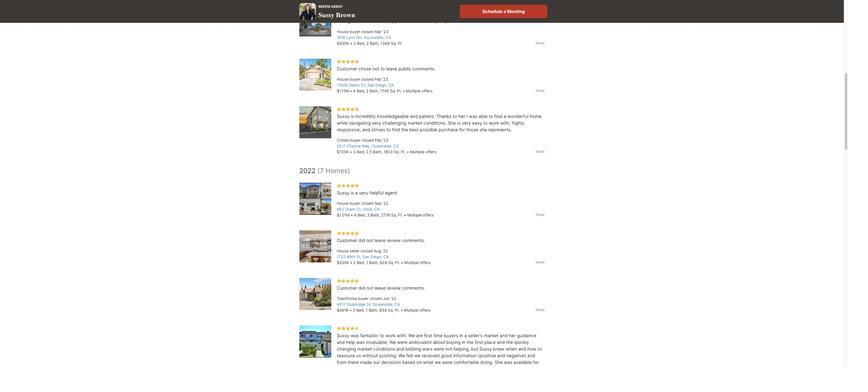 Task type: locate. For each thing, give the bounding box(es) containing it.
1 vertical spatial feb
[[375, 138, 382, 142]]

did for seller
[[359, 238, 366, 243]]

• down grant
[[351, 213, 353, 217]]

6 share link from the top
[[536, 307, 545, 312]]

was
[[469, 114, 478, 119], [351, 333, 359, 338], [357, 339, 365, 345], [504, 360, 513, 365]]

1 rating 5.0 out of 5 element from the top
[[337, 5, 359, 10]]

feb
[[375, 77, 382, 82], [375, 138, 382, 142]]

time up about
[[434, 333, 443, 338]]

buyer for sussy is a very helpful agent.
[[350, 201, 361, 206]]

not up dr,
[[367, 285, 374, 291]]

1 share from the top
[[536, 41, 545, 45]]

home
[[530, 114, 542, 119]]

1 vertical spatial 1
[[366, 308, 368, 312]]

1 horizontal spatial market
[[408, 120, 423, 126]]

based
[[403, 360, 416, 365]]

1 horizontal spatial our
[[373, 360, 380, 365]]

a inside the sussy was fantastic to work with. we are first time buyers in a seller's market and her guidance and help was invaluable. we were ambivalent about buying in the first place and the quickly changing market conditions and bidding wars were not helping, but sussy knew when and how to reassure us without pushing. we felt we received good information (positive and negative) and from there made our decisions based on what we were comfortable doing. she was available for our many, many questions and took time to understand our particular situation and perspec
[[465, 333, 467, 338]]

0 vertical spatial is
[[351, 114, 354, 119]]

bed,
[[357, 41, 366, 46], [357, 88, 365, 93], [357, 149, 365, 154], [358, 213, 366, 217], [357, 260, 366, 265], [357, 308, 365, 312]]

5 share link from the top
[[536, 260, 545, 265]]

0 vertical spatial 3
[[354, 149, 356, 154]]

place
[[485, 339, 496, 345]]

1 vertical spatial time
[[413, 366, 422, 367]]

1 vertical spatial is
[[458, 120, 461, 126]]

did
[[359, 238, 366, 243], [359, 285, 366, 291]]

in
[[460, 333, 464, 338], [462, 339, 466, 345]]

is for sussy is a very helpful agent.
[[351, 190, 354, 196]]

0 vertical spatial us
[[524, 12, 528, 17]]

multiple for agent.
[[408, 213, 422, 217]]

0 vertical spatial review
[[387, 238, 401, 243]]

we
[[418, 12, 425, 17], [409, 333, 415, 338], [390, 339, 396, 345], [399, 353, 406, 358]]

1 vertical spatial her
[[509, 333, 516, 338]]

1 vertical spatial 4
[[354, 213, 357, 217]]

ft. inside house buyer closed  feb '23 11606 gatito ct, san diego, ca $1.11m • 4 bed, 2 bath, 1745 sq. ft. • multiple offers
[[397, 88, 402, 93]]

oceanside, inside 'condo buyer closed  feb '23 2517 cheyne way, oceanside, ca $725k • 3 bed, 2.5 bath, 1803 sq. ft. • multiple offers'
[[372, 144, 393, 148]]

to right the how
[[538, 346, 542, 352]]

review up jun
[[387, 285, 401, 291]]

bath, down the escondido,
[[370, 41, 380, 46]]

seller
[[350, 248, 360, 253]]

particular
[[462, 366, 483, 367]]

feb down customer chose not to leave public comments.
[[375, 77, 382, 82]]

all
[[355, 18, 360, 24]]

ca inside townhome buyer closed  jun '22 4517 quailridge dr, oceanside, ca $461k • 2 bed, 1 bath, 834 sq. ft. • multiple offers
[[395, 302, 400, 307]]

0 horizontal spatial us
[[357, 353, 361, 358]]

3 share from the top
[[536, 149, 545, 154]]

4 share from the top
[[536, 213, 545, 217]]

were inside very professional and knowledgeable. we were out of town buyers and sussy navigated us through all the issues. very passionate and very helpful.
[[426, 12, 437, 17]]

san inside house seller closed  aug '22 1722 49th st, san diego, ca $535k • 2 bed, 1 bath, 824 sq. ft. • multiple offers
[[363, 254, 370, 259]]

bath, down "vista,"
[[371, 213, 381, 217]]

3 down "vista,"
[[367, 213, 370, 217]]

a inside sussy is incredibly knowledgeable and patient. thanks to her i was able to find a wonderful home while navigating very challenging market conditions. she is very easy to work with, highly responsive, and strives to find the best possible purchase for those she represents.
[[504, 114, 507, 119]]

1 vertical spatial review
[[387, 285, 401, 291]]

house buyer closed  feb '23 11606 gatito ct, san diego, ca $1.11m • 4 bed, 2 bath, 1745 sq. ft. • multiple offers
[[337, 77, 433, 93]]

schedule
[[483, 9, 503, 14]]

multiple inside house seller closed  aug '22 1722 49th st, san diego, ca $535k • 2 bed, 1 bath, 824 sq. ft. • multiple offers
[[405, 260, 419, 265]]

'23 inside 'condo buyer closed  feb '23 2517 cheyne way, oceanside, ca $725k • 3 bed, 2.5 bath, 1803 sq. ft. • multiple offers'
[[383, 138, 389, 142]]

aug
[[374, 248, 382, 253]]

6 rating 5.0 out of 5 element from the top
[[337, 279, 359, 284]]

0 vertical spatial 1
[[367, 260, 369, 265]]

issues.
[[369, 18, 383, 24]]

townhome
[[337, 296, 357, 301]]

'22 for closed  jun '22
[[391, 296, 397, 301]]

ft. inside townhome buyer closed  jun '22 4517 quailridge dr, oceanside, ca $461k • 2 bed, 1 bath, 834 sq. ft. • multiple offers
[[395, 308, 400, 312]]

buyer up 4517 quailridge dr, oceanside, ca link at left
[[358, 296, 369, 301]]

1 vertical spatial for
[[534, 360, 540, 365]]

many,
[[345, 366, 358, 367]]

while
[[337, 120, 348, 126]]

1 vertical spatial buyers
[[444, 333, 459, 338]]

rating 5.0 out of 5 element
[[337, 5, 359, 10], [337, 59, 359, 64], [337, 107, 359, 112], [337, 183, 359, 188], [337, 231, 359, 236], [337, 279, 359, 284]]

1 horizontal spatial find
[[495, 114, 503, 119]]

sussy was fantastic to work with. we are first time buyers in a seller's market and her guidance and help was invaluable. we were ambivalent about buying in the first place and the quickly changing market conditions and bidding wars were not helping, but sussy knew when and how to reassure us without pushing. we felt we received good information (positive and negative) and from there made our decisions based on what we were comfortable doing. she was available for our many, many questions and took time to understand our particular situation and perspec
[[337, 333, 544, 367]]

bath, right 2.5
[[373, 149, 383, 154]]

share for $450k • 2 bed, 2 bath, 1344 sq. ft.
[[536, 41, 545, 45]]

1 vertical spatial us
[[357, 353, 361, 358]]

bed, inside "house buyer closed  mar '23 1816 lynx gln, escondido, ca $450k • 2 bed, 2 bath, 1344 sq. ft."
[[357, 41, 366, 46]]

'22 inside house seller closed  aug '22 1722 49th st, san diego, ca $535k • 2 bed, 1 bath, 824 sq. ft. • multiple offers
[[383, 248, 388, 253]]

the
[[361, 18, 368, 24], [402, 127, 409, 132], [467, 339, 474, 345], [507, 339, 514, 345]]

• inside "house buyer closed  mar '23 1816 lynx gln, escondido, ca $450k • 2 bed, 2 bath, 1344 sq. ft."
[[351, 41, 353, 46]]

2 rating 5.0 out of 5 element from the top
[[337, 59, 359, 64]]

2 review from the top
[[387, 285, 401, 291]]

1 down 1722 49th st, san diego, ca link
[[367, 260, 369, 265]]

multiple inside townhome buyer closed  jun '22 4517 quailridge dr, oceanside, ca $461k • 2 bed, 1 bath, 834 sq. ft. • multiple offers
[[404, 308, 419, 312]]

2 horizontal spatial market
[[485, 333, 499, 338]]

4517 quailridge dr, oceanside, ca link
[[337, 302, 400, 307]]

4 down 662 grant ct, vista, ca link
[[354, 213, 357, 217]]

first down seller's at bottom right
[[475, 339, 484, 345]]

offers inside 'condo buyer closed  feb '23 2517 cheyne way, oceanside, ca $725k • 3 bed, 2.5 bath, 1803 sq. ft. • multiple offers'
[[426, 149, 437, 154]]

closed
[[362, 29, 374, 34], [362, 77, 374, 82], [362, 138, 374, 142], [362, 201, 374, 206], [361, 248, 373, 253], [370, 296, 382, 301]]

feb inside 'condo buyer closed  feb '23 2517 cheyne way, oceanside, ca $725k • 3 bed, 2.5 bath, 1803 sq. ft. • multiple offers'
[[375, 138, 382, 142]]

1 vertical spatial first
[[475, 339, 484, 345]]

us right navigated
[[524, 12, 528, 17]]

• right 834
[[401, 308, 403, 312]]

leave for jun
[[375, 285, 386, 291]]

1 horizontal spatial buyers
[[463, 12, 477, 17]]

4
[[354, 88, 356, 93], [354, 213, 357, 217]]

she up the purchase
[[448, 120, 456, 126]]

0 vertical spatial customer
[[337, 66, 358, 72]]

6 share from the top
[[536, 308, 545, 312]]

wonderful
[[508, 114, 529, 119]]

2 vertical spatial '22
[[391, 296, 397, 301]]

0 vertical spatial did
[[359, 238, 366, 243]]

share for $725k • 3 bed, 2.5 bath, 1803 sq. ft. • multiple offers
[[536, 149, 545, 154]]

find
[[495, 114, 503, 119], [392, 127, 400, 132]]

review
[[387, 238, 401, 243], [387, 285, 401, 291]]

'22 inside "house buyer closed  sep '22 662 grant ct, vista, ca $1.01m • 4 bed, 3 bath, 2718 sq. ft. • multiple offers"
[[383, 201, 389, 206]]

she
[[448, 120, 456, 126], [495, 360, 503, 365]]

2 customer from the top
[[337, 238, 358, 243]]

4 rating 5.0 out of 5 element from the top
[[337, 183, 359, 188]]

diego, inside house buyer closed  feb '23 11606 gatito ct, san diego, ca $1.11m • 4 bed, 2 bath, 1745 sq. ft. • multiple offers
[[376, 83, 388, 87]]

sq. inside 'condo buyer closed  feb '23 2517 cheyne way, oceanside, ca $725k • 3 bed, 2.5 bath, 1803 sq. ft. • multiple offers'
[[394, 149, 400, 154]]

2 vertical spatial is
[[351, 190, 354, 196]]

bed, for a
[[358, 213, 366, 217]]

sq. right 2718
[[392, 213, 397, 217]]

ft. inside "house buyer closed  mar '23 1816 lynx gln, escondido, ca $450k • 2 bed, 2 bath, 1344 sq. ft."
[[398, 41, 403, 46]]

sq. for helpful
[[392, 213, 397, 217]]

her inside sussy is incredibly knowledgeable and patient. thanks to her i was able to find a wonderful home while navigating very challenging market conditions. she is very easy to work with, highly responsive, and strives to find the best possible purchase for those she represents.
[[459, 114, 466, 119]]

0 horizontal spatial market
[[358, 346, 372, 352]]

homes)
[[326, 167, 350, 175]]

2 vertical spatial leave
[[375, 285, 386, 291]]

very
[[429, 18, 438, 24], [372, 120, 382, 126], [462, 120, 471, 126], [359, 190, 369, 196]]

$461k
[[337, 308, 349, 312]]

• right 2718
[[404, 213, 407, 217]]

buyers up buying on the right of the page
[[444, 333, 459, 338]]

'23 for knowledgeable
[[383, 138, 389, 142]]

1 review from the top
[[387, 238, 401, 243]]

was right help
[[357, 339, 365, 345]]

1 horizontal spatial us
[[524, 12, 528, 17]]

ca for leave
[[395, 302, 400, 307]]

first right "are"
[[425, 333, 433, 338]]

work
[[489, 120, 500, 126], [386, 333, 396, 338]]

1 vertical spatial 3
[[367, 213, 370, 217]]

0 vertical spatial feb
[[375, 77, 382, 82]]

to right thanks
[[453, 114, 458, 119]]

0 vertical spatial 4
[[354, 88, 356, 93]]

represents.
[[489, 127, 513, 132]]

3 inside "house buyer closed  sep '22 662 grant ct, vista, ca $1.01m • 4 bed, 3 bath, 2718 sq. ft. • multiple offers"
[[367, 213, 370, 217]]

1 customer from the top
[[337, 66, 358, 72]]

3 share link from the top
[[536, 149, 545, 154]]

lynx
[[347, 35, 355, 40]]

gln,
[[356, 35, 364, 40]]

offers inside house buyer closed  feb '23 11606 gatito ct, san diego, ca $1.11m • 4 bed, 2 bath, 1745 sq. ft. • multiple offers
[[422, 88, 433, 93]]

5 rating 5.0 out of 5 element from the top
[[337, 231, 359, 236]]

agent
[[332, 4, 343, 9]]

'23 up 1803
[[383, 138, 389, 142]]

closed inside "house buyer closed  sep '22 662 grant ct, vista, ca $1.01m • 4 bed, 3 bath, 2718 sq. ft. • multiple offers"
[[362, 201, 374, 206]]

closed inside house buyer closed  feb '23 11606 gatito ct, san diego, ca $1.11m • 4 bed, 2 bath, 1745 sq. ft. • multiple offers
[[362, 77, 374, 82]]

0 vertical spatial time
[[434, 333, 443, 338]]

offers inside house seller closed  aug '22 1722 49th st, san diego, ca $535k • 2 bed, 1 bath, 824 sq. ft. • multiple offers
[[420, 260, 431, 265]]

'23 right "mar"
[[383, 29, 389, 34]]

and
[[375, 12, 383, 17], [479, 12, 486, 17], [420, 18, 428, 24], [410, 114, 418, 119], [363, 127, 370, 132], [500, 333, 508, 338], [337, 339, 345, 345], [497, 339, 505, 345], [397, 346, 405, 352], [519, 346, 527, 352], [498, 353, 506, 358], [528, 353, 536, 358], [393, 366, 401, 367], [503, 366, 511, 367]]

1344
[[381, 41, 390, 46]]

2 down 49th
[[354, 260, 356, 265]]

ct, right gatito
[[361, 83, 367, 87]]

'23 for knowledgeable.
[[383, 29, 389, 34]]

not inside the sussy was fantastic to work with. we are first time buyers in a seller's market and her guidance and help was invaluable. we were ambivalent about buying in the first place and the quickly changing market conditions and bidding wars were not helping, but sussy knew when and how to reassure us without pushing. we felt we received good information (positive and negative) and from there made our decisions based on what we were comfortable doing. she was available for our many, many questions and took time to understand our particular situation and perspec
[[446, 346, 453, 352]]

1 customer did not leave review comments. from the top
[[337, 238, 426, 243]]

'23 inside house buyer closed  feb '23 11606 gatito ct, san diego, ca $1.11m • 4 bed, 2 bath, 1745 sq. ft. • multiple offers
[[383, 77, 389, 82]]

closed inside townhome buyer closed  jun '22 4517 quailridge dr, oceanside, ca $461k • 2 bed, 1 bath, 834 sq. ft. • multiple offers
[[370, 296, 382, 301]]

0 vertical spatial customer did not leave review comments.
[[337, 238, 426, 243]]

ft. right 824
[[396, 260, 400, 265]]

is up the purchase
[[458, 120, 461, 126]]

bath, for knowledgeable.
[[370, 41, 380, 46]]

diego,
[[376, 83, 388, 87], [371, 254, 383, 259]]

customer did not leave review comments.
[[337, 238, 426, 243], [337, 285, 426, 291]]

1 vertical spatial very
[[385, 18, 394, 24]]

buyer inside "house buyer closed  mar '23 1816 lynx gln, escondido, ca $450k • 2 bed, 2 bath, 1344 sq. ft."
[[350, 29, 361, 34]]

share for $1.11m • 4 bed, 2 bath, 1745 sq. ft. • multiple offers
[[536, 88, 545, 93]]

house up the 1722
[[337, 248, 349, 253]]

buyer inside "house buyer closed  sep '22 662 grant ct, vista, ca $1.01m • 4 bed, 3 bath, 2718 sq. ft. • multiple offers"
[[350, 201, 361, 206]]

offers inside "house buyer closed  sep '22 662 grant ct, vista, ca $1.01m • 4 bed, 3 bath, 2718 sq. ft. • multiple offers"
[[423, 213, 434, 217]]

changing
[[337, 346, 357, 352]]

2 customer did not leave review comments. from the top
[[337, 285, 426, 291]]

bath, down dr,
[[369, 308, 379, 312]]

sq. right 1344
[[391, 41, 397, 46]]

sussy inside sussy is incredibly knowledgeable and patient. thanks to her i was able to find a wonderful home while navigating very challenging market conditions. she is very easy to work with, highly responsive, and strives to find the best possible purchase for those she represents.
[[337, 114, 350, 119]]

offers for patient.
[[426, 149, 437, 154]]

bed, inside 'condo buyer closed  feb '23 2517 cheyne way, oceanside, ca $725k • 3 bed, 2.5 bath, 1803 sq. ft. • multiple offers'
[[357, 149, 365, 154]]

the inside sussy is incredibly knowledgeable and patient. thanks to her i was able to find a wonderful home while navigating very challenging market conditions. she is very easy to work with, highly responsive, and strives to find the best possible purchase for those she represents.
[[402, 127, 409, 132]]

share for $461k • 2 bed, 1 bath, 834 sq. ft. • multiple offers
[[536, 308, 545, 312]]

the inside very professional and knowledgeable. we were out of town buyers and sussy navigated us through all the issues. very passionate and very helpful.
[[361, 18, 368, 24]]

feb for not
[[375, 77, 382, 82]]

closed inside 'condo buyer closed  feb '23 2517 cheyne way, oceanside, ca $725k • 3 bed, 2.5 bath, 1803 sq. ft. • multiple offers'
[[362, 138, 374, 142]]

sussy brown, redfin agent image
[[300, 3, 317, 20]]

comments.
[[413, 66, 436, 72], [402, 238, 426, 243], [402, 285, 426, 291]]

san for chose
[[368, 83, 375, 87]]

is for sussy is incredibly knowledgeable and patient. thanks to her i was able to find a wonderful home while navigating very challenging market conditions. she is very easy to work with, highly responsive, and strives to find the best possible purchase for those she represents.
[[351, 114, 354, 119]]

1 horizontal spatial she
[[495, 360, 503, 365]]

0 vertical spatial ct,
[[361, 83, 367, 87]]

were left out
[[426, 12, 437, 17]]

us inside very professional and knowledgeable. we were out of town buyers and sussy navigated us through all the issues. very passionate and very helpful.
[[524, 12, 528, 17]]

closed for grant
[[362, 201, 374, 206]]

our
[[373, 360, 380, 365], [337, 366, 344, 367], [454, 366, 461, 367]]

0 vertical spatial her
[[459, 114, 466, 119]]

bed, down gln,
[[357, 41, 366, 46]]

diego, inside house seller closed  aug '22 1722 49th st, san diego, ca $535k • 2 bed, 1 bath, 824 sq. ft. • multiple offers
[[371, 254, 383, 259]]

bed, inside house seller closed  aug '22 1722 49th st, san diego, ca $535k • 2 bed, 1 bath, 824 sq. ft. • multiple offers
[[357, 260, 366, 265]]

rating 5.0 out of 5 element up brown
[[337, 5, 359, 10]]

diego, up 1745
[[376, 83, 388, 87]]

house up 662
[[337, 201, 349, 206]]

4 share link from the top
[[536, 212, 545, 217]]

ft. inside 'condo buyer closed  feb '23 2517 cheyne way, oceanside, ca $725k • 3 bed, 2.5 bath, 1803 sq. ft. • multiple offers'
[[401, 149, 406, 154]]

without
[[363, 353, 379, 358]]

schedule a meeting
[[483, 9, 525, 14]]

buyer inside 'condo buyer closed  feb '23 2517 cheyne way, oceanside, ca $725k • 3 bed, 2.5 bath, 1803 sq. ft. • multiple offers'
[[350, 138, 361, 142]]

rating 5.0 out of 5 element down 'homes)'
[[337, 183, 359, 188]]

ft. right 2718
[[399, 213, 403, 217]]

4 house from the top
[[337, 248, 349, 253]]

closed up "vista,"
[[362, 201, 374, 206]]

2 share link from the top
[[536, 88, 545, 93]]

bed, inside townhome buyer closed  jun '22 4517 quailridge dr, oceanside, ca $461k • 2 bed, 1 bath, 834 sq. ft. • multiple offers
[[357, 308, 365, 312]]

rating 5.0 out of 5 element for house seller closed  aug '22 1722 49th st, san diego, ca $535k • 2 bed, 1 bath, 824 sq. ft. • multiple offers
[[337, 231, 359, 236]]

'22 inside townhome buyer closed  jun '22 4517 quailridge dr, oceanside, ca $461k • 2 bed, 1 bath, 834 sq. ft. • multiple offers
[[391, 296, 397, 301]]

'23 down customer chose not to leave public comments.
[[383, 77, 389, 82]]

find up with,
[[495, 114, 503, 119]]

'22 right the "aug"
[[383, 248, 388, 253]]

1 horizontal spatial work
[[489, 120, 500, 126]]

1 horizontal spatial for
[[534, 360, 540, 365]]

we up understand
[[435, 360, 441, 365]]

rating 5.0 out of 5 element up townhome
[[337, 279, 359, 284]]

0 vertical spatial '22
[[383, 201, 389, 206]]

we up on
[[415, 353, 421, 358]]

0 horizontal spatial she
[[448, 120, 456, 126]]

multiple for comments.
[[404, 308, 419, 312]]

sq. right 824
[[389, 260, 395, 265]]

(positive
[[479, 353, 497, 358]]

of
[[446, 12, 450, 17]]

very down out
[[429, 18, 438, 24]]

1 horizontal spatial 3
[[367, 213, 370, 217]]

1 did from the top
[[359, 238, 366, 243]]

very
[[337, 12, 347, 17], [385, 18, 394, 24]]

navigated
[[502, 12, 522, 17]]

0 horizontal spatial her
[[459, 114, 466, 119]]

0 horizontal spatial very
[[337, 12, 347, 17]]

1 horizontal spatial first
[[475, 339, 484, 345]]

1 vertical spatial work
[[386, 333, 396, 338]]

offers inside townhome buyer closed  jun '22 4517 quailridge dr, oceanside, ca $461k • 2 bed, 1 bath, 834 sq. ft. • multiple offers
[[420, 308, 431, 312]]

'22 right jun
[[391, 296, 397, 301]]

first
[[425, 333, 433, 338], [475, 339, 484, 345]]

guidance
[[518, 333, 537, 338]]

bed, for and
[[357, 41, 366, 46]]

to
[[381, 66, 385, 72], [453, 114, 458, 119], [489, 114, 494, 119], [484, 120, 488, 126], [387, 127, 391, 132], [380, 333, 385, 338], [538, 346, 542, 352], [424, 366, 428, 367]]

us up there
[[357, 353, 361, 358]]

multiple inside "house buyer closed  sep '22 662 grant ct, vista, ca $1.01m • 4 bed, 3 bath, 2718 sq. ft. • multiple offers"
[[408, 213, 422, 217]]

her left "i"
[[459, 114, 466, 119]]

we up conditions
[[390, 339, 396, 345]]

for right available
[[534, 360, 540, 365]]

a left meeting
[[504, 9, 507, 14]]

very down knowledgeable.
[[385, 18, 394, 24]]

ft. for and
[[401, 149, 406, 154]]

knowledgeable
[[377, 114, 409, 119]]

1 horizontal spatial her
[[509, 333, 516, 338]]

review up house seller closed  aug '22 1722 49th st, san diego, ca $535k • 2 bed, 1 bath, 824 sq. ft. • multiple offers
[[387, 238, 401, 243]]

not for aug
[[367, 238, 374, 243]]

1 horizontal spatial we
[[435, 360, 441, 365]]

buyer
[[350, 29, 361, 34], [350, 77, 361, 82], [350, 138, 361, 142], [350, 201, 361, 206], [358, 296, 369, 301]]

ca inside "house buyer closed  mar '23 1816 lynx gln, escondido, ca $450k • 2 bed, 2 bath, 1344 sq. ft."
[[386, 35, 391, 40]]

multiple for patient.
[[410, 149, 425, 154]]

she up situation
[[495, 360, 503, 365]]

conditions.
[[424, 120, 447, 126]]

1 house from the top
[[337, 29, 349, 34]]

ft. for review
[[395, 308, 400, 312]]

a inside button
[[504, 9, 507, 14]]

1 vertical spatial did
[[359, 285, 366, 291]]

bed, down 11606 gatito ct, san diego, ca "link"
[[357, 88, 365, 93]]

1 vertical spatial customer did not leave review comments.
[[337, 285, 426, 291]]

we left felt
[[399, 353, 406, 358]]

ca inside "house buyer closed  sep '22 662 grant ct, vista, ca $1.01m • 4 bed, 3 bath, 2718 sq. ft. • multiple offers"
[[375, 207, 380, 211]]

sq. inside "house buyer closed  sep '22 662 grant ct, vista, ca $1.01m • 4 bed, 3 bath, 2718 sq. ft. • multiple offers"
[[392, 213, 397, 217]]

closed for cheyne
[[362, 138, 374, 142]]

rating 5.0 out of 5 element for house buyer closed  feb '23 11606 gatito ct, san diego, ca $1.11m • 4 bed, 2 bath, 1745 sq. ft. • multiple offers
[[337, 59, 359, 64]]

diego, down the "aug"
[[371, 254, 383, 259]]

closed up dr,
[[370, 296, 382, 301]]

1 vertical spatial customer
[[337, 238, 358, 243]]

review for closed  aug '22
[[387, 238, 401, 243]]

san inside house buyer closed  feb '23 11606 gatito ct, san diego, ca $1.11m • 4 bed, 2 bath, 1745 sq. ft. • multiple offers
[[368, 83, 375, 87]]

sq. inside "house buyer closed  mar '23 1816 lynx gln, escondido, ca $450k • 2 bed, 2 bath, 1344 sq. ft."
[[391, 41, 397, 46]]

0 vertical spatial buyers
[[463, 12, 477, 17]]

very left helpful
[[359, 190, 369, 196]]

1 vertical spatial ct,
[[357, 207, 362, 211]]

buyer inside house buyer closed  feb '23 11606 gatito ct, san diego, ca $1.11m • 4 bed, 2 bath, 1745 sq. ft. • multiple offers
[[350, 77, 361, 82]]

0 vertical spatial she
[[448, 120, 456, 126]]

way,
[[362, 144, 371, 148]]

house inside "house buyer closed  sep '22 662 grant ct, vista, ca $1.01m • 4 bed, 3 bath, 2718 sq. ft. • multiple offers"
[[337, 201, 349, 206]]

house inside "house buyer closed  mar '23 1816 lynx gln, escondido, ca $450k • 2 bed, 2 bath, 1344 sq. ft."
[[337, 29, 349, 34]]

1 vertical spatial diego,
[[371, 254, 383, 259]]

oceanside, inside townhome buyer closed  jun '22 4517 quailridge dr, oceanside, ca $461k • 2 bed, 1 bath, 834 sq. ft. • multiple offers
[[373, 302, 394, 307]]

share link for $535k • 2 bed, 1 bath, 824 sq. ft. • multiple offers
[[536, 260, 545, 265]]

helpful.
[[439, 18, 455, 24]]

ft. inside "house buyer closed  sep '22 662 grant ct, vista, ca $1.01m • 4 bed, 3 bath, 2718 sq. ft. • multiple offers"
[[399, 213, 403, 217]]

1 vertical spatial '23
[[383, 77, 389, 82]]

0 horizontal spatial 3
[[354, 149, 356, 154]]

bath, inside "house buyer closed  sep '22 662 grant ct, vista, ca $1.01m • 4 bed, 3 bath, 2718 sq. ft. • multiple offers"
[[371, 213, 381, 217]]

feb inside house buyer closed  feb '23 11606 gatito ct, san diego, ca $1.11m • 4 bed, 2 bath, 1745 sq. ft. • multiple offers
[[375, 77, 382, 82]]

3 rating 5.0 out of 5 element from the top
[[337, 107, 359, 112]]

her
[[459, 114, 466, 119], [509, 333, 516, 338]]

sq. inside house seller closed  aug '22 1722 49th st, san diego, ca $535k • 2 bed, 1 bath, 824 sq. ft. • multiple offers
[[389, 260, 395, 265]]

bath, for very
[[371, 213, 381, 217]]

share link for $450k • 2 bed, 2 bath, 1344 sq. ft.
[[536, 41, 545, 46]]

buyer up 662 grant ct, vista, ca link
[[350, 201, 361, 206]]

bath, inside "house buyer closed  mar '23 1816 lynx gln, escondido, ca $450k • 2 bed, 2 bath, 1344 sq. ft."
[[370, 41, 380, 46]]

rating 5.0 out of 5 element for condo buyer closed  feb '23 2517 cheyne way, oceanside, ca $725k • 3 bed, 2.5 bath, 1803 sq. ft. • multiple offers
[[337, 107, 359, 112]]

0 horizontal spatial buyers
[[444, 333, 459, 338]]

0 vertical spatial oceanside,
[[372, 144, 393, 148]]

0 vertical spatial market
[[408, 120, 423, 126]]

rating 5.0 out of 5 element up chose
[[337, 59, 359, 64]]

sq. inside townhome buyer closed  jun '22 4517 quailridge dr, oceanside, ca $461k • 2 bed, 1 bath, 834 sq. ft. • multiple offers
[[388, 308, 394, 312]]

1 down 4517 quailridge dr, oceanside, ca link at left
[[366, 308, 368, 312]]

2 vertical spatial customer
[[337, 285, 358, 291]]

bed, down quailridge at the bottom left
[[357, 308, 365, 312]]

house inside house buyer closed  feb '23 11606 gatito ct, san diego, ca $1.11m • 4 bed, 2 bath, 1745 sq. ft. • multiple offers
[[337, 77, 349, 82]]

multiple inside 'condo buyer closed  feb '23 2517 cheyne way, oceanside, ca $725k • 3 bed, 2.5 bath, 1803 sq. ft. • multiple offers'
[[410, 149, 425, 154]]

0 vertical spatial work
[[489, 120, 500, 126]]

'23 inside "house buyer closed  mar '23 1816 lynx gln, escondido, ca $450k • 2 bed, 2 bath, 1344 sq. ft."
[[383, 29, 389, 34]]

closed for lynx
[[362, 29, 374, 34]]

bed, for not
[[357, 308, 365, 312]]

diego, for to
[[376, 83, 388, 87]]

2 down 11606 gatito ct, san diego, ca "link"
[[367, 88, 369, 93]]

buyers right town
[[463, 12, 477, 17]]

'22 right sep
[[383, 201, 389, 206]]

1 vertical spatial '22
[[383, 248, 388, 253]]

bath, inside 'condo buyer closed  feb '23 2517 cheyne way, oceanside, ca $725k • 3 bed, 2.5 bath, 1803 sq. ft. • multiple offers'
[[373, 149, 383, 154]]

buyer for customer chose not to leave public comments.
[[350, 77, 361, 82]]

0 horizontal spatial find
[[392, 127, 400, 132]]

a up with,
[[504, 114, 507, 119]]

0 vertical spatial we
[[415, 353, 421, 358]]

closed up 1722 49th st, san diego, ca link
[[361, 248, 373, 253]]

2 vertical spatial comments.
[[402, 285, 426, 291]]

customer up seller
[[337, 238, 358, 243]]

1 vertical spatial comments.
[[402, 238, 426, 243]]

3 house from the top
[[337, 201, 349, 206]]

2 did from the top
[[359, 285, 366, 291]]

4 down gatito
[[354, 88, 356, 93]]

professional
[[348, 12, 374, 17]]

not up 1722 49th st, san diego, ca link
[[367, 238, 374, 243]]

the right the all
[[361, 18, 368, 24]]

1 vertical spatial leave
[[375, 238, 386, 243]]

possible
[[420, 127, 438, 132]]

did for buyer
[[359, 285, 366, 291]]

ct, right grant
[[357, 207, 362, 211]]

1 vertical spatial she
[[495, 360, 503, 365]]

our down from
[[337, 366, 344, 367]]

1 vertical spatial oceanside,
[[373, 302, 394, 307]]

2517 cheyne way, oceanside, ca link
[[337, 144, 399, 148]]

buyer up lynx
[[350, 29, 361, 34]]

0 vertical spatial very
[[337, 12, 347, 17]]

0 vertical spatial diego,
[[376, 83, 388, 87]]

2 inside house seller closed  aug '22 1722 49th st, san diego, ca $535k • 2 bed, 1 bath, 824 sq. ft. • multiple offers
[[354, 260, 356, 265]]

share for $535k • 2 bed, 1 bath, 824 sq. ft. • multiple offers
[[536, 260, 545, 264]]

1722 49th st, san diego, ca link
[[337, 254, 389, 259]]

redfin
[[319, 4, 331, 9]]

what
[[423, 360, 434, 365]]

feb down strives
[[375, 138, 382, 142]]

she inside sussy is incredibly knowledgeable and patient. thanks to her i was able to find a wonderful home while navigating very challenging market conditions. she is very easy to work with, highly responsive, and strives to find the best possible purchase for those she represents.
[[448, 120, 456, 126]]

closed up 11606 gatito ct, san diego, ca "link"
[[362, 77, 374, 82]]

house up 11606 in the top of the page
[[337, 77, 349, 82]]

0 vertical spatial '23
[[383, 29, 389, 34]]

0 horizontal spatial time
[[413, 366, 422, 367]]

closed inside "house buyer closed  mar '23 1816 lynx gln, escondido, ca $450k • 2 bed, 2 bath, 1344 sq. ft."
[[362, 29, 374, 34]]

• down 49th
[[351, 260, 353, 265]]

mar
[[375, 29, 382, 34]]

with.
[[397, 333, 407, 338]]

2 inside townhome buyer closed  jun '22 4517 quailridge dr, oceanside, ca $461k • 2 bed, 1 bath, 834 sq. ft. • multiple offers
[[353, 308, 356, 312]]

rating 5.0 out of 5 element up seller
[[337, 231, 359, 236]]

5 share from the top
[[536, 260, 545, 264]]

house inside house seller closed  aug '22 1722 49th st, san diego, ca $535k • 2 bed, 1 bath, 824 sq. ft. • multiple offers
[[337, 248, 349, 253]]

0 horizontal spatial first
[[425, 333, 433, 338]]

sq. right 834
[[388, 308, 394, 312]]

conditions
[[374, 346, 395, 352]]

2 house from the top
[[337, 77, 349, 82]]

0 horizontal spatial for
[[460, 127, 466, 132]]

ct, for is
[[357, 207, 362, 211]]

when
[[506, 346, 518, 352]]

understand
[[429, 366, 453, 367]]

leave left public
[[387, 66, 398, 72]]

0 vertical spatial first
[[425, 333, 433, 338]]

1 share link from the top
[[536, 41, 545, 46]]

closed inside house seller closed  aug '22 1722 49th st, san diego, ca $535k • 2 bed, 1 bath, 824 sq. ft. • multiple offers
[[361, 248, 373, 253]]

was down negative) at the right bottom
[[504, 360, 513, 365]]

through
[[337, 18, 354, 24]]

feb for incredibly
[[375, 138, 382, 142]]

market up without
[[358, 346, 372, 352]]

brown
[[336, 11, 356, 19]]

1 vertical spatial san
[[363, 254, 370, 259]]

customer did not leave review comments. for aug
[[337, 238, 426, 243]]

knowledgeable.
[[384, 12, 417, 17]]

work up represents.
[[489, 120, 500, 126]]

ct, inside "house buyer closed  sep '22 662 grant ct, vista, ca $1.01m • 4 bed, 3 bath, 2718 sq. ft. • multiple offers"
[[357, 207, 362, 211]]

very up through
[[337, 12, 347, 17]]

she inside the sussy was fantastic to work with. we are first time buyers in a seller's market and her guidance and help was invaluable. we were ambivalent about buying in the first place and the quickly changing market conditions and bidding wars were not helping, but sussy knew when and how to reassure us without pushing. we felt we received good information (positive and negative) and from there made our decisions based on what we were comfortable doing. she was available for our many, many questions and took time to understand our particular situation and perspec
[[495, 360, 503, 365]]

0 vertical spatial san
[[368, 83, 375, 87]]

closed up 1816 lynx gln, escondido, ca link
[[362, 29, 374, 34]]

2 share from the top
[[536, 88, 545, 93]]

in up buying on the right of the page
[[460, 333, 464, 338]]

to down what
[[424, 366, 428, 367]]

bed, down 1722 49th st, san diego, ca link
[[357, 260, 366, 265]]

0 vertical spatial for
[[460, 127, 466, 132]]

2 vertical spatial '23
[[383, 138, 389, 142]]

a left seller's at bottom right
[[465, 333, 467, 338]]

0 horizontal spatial work
[[386, 333, 396, 338]]



Task type: describe. For each thing, give the bounding box(es) containing it.
incredibly
[[356, 114, 376, 119]]

customer for sussy
[[337, 66, 358, 72]]

1 inside townhome buyer closed  jun '22 4517 quailridge dr, oceanside, ca $461k • 2 bed, 1 bath, 834 sq. ft. • multiple offers
[[366, 308, 368, 312]]

'23 for to
[[383, 77, 389, 82]]

3 inside 'condo buyer closed  feb '23 2517 cheyne way, oceanside, ca $725k • 3 bed, 2.5 bath, 1803 sq. ft. • multiple offers'
[[354, 149, 356, 154]]

2517
[[337, 144, 346, 148]]

challenging
[[383, 120, 407, 126]]

very inside very professional and knowledgeable. we were out of town buyers and sussy navigated us through all the issues. very passionate and very helpful.
[[429, 18, 438, 24]]

(7
[[318, 167, 324, 175]]

strives
[[372, 127, 386, 132]]

closed for gatito
[[362, 77, 374, 82]]

2.5
[[367, 149, 372, 154]]

ca for knowledgeable.
[[386, 35, 391, 40]]

were down with.
[[398, 339, 408, 345]]

share link for $461k • 2 bed, 1 bath, 834 sq. ft. • multiple offers
[[536, 307, 545, 312]]

• right 1803
[[407, 149, 409, 154]]

review for closed  jun '22
[[387, 285, 401, 291]]

rating 5.0 out of 5 element for house buyer closed  mar '23 1816 lynx gln, escondido, ca $450k • 2 bed, 2 bath, 1344 sq. ft.
[[337, 5, 359, 10]]

information
[[454, 353, 477, 358]]

multiple inside house buyer closed  feb '23 11606 gatito ct, san diego, ca $1.11m • 4 bed, 2 bath, 1745 sq. ft. • multiple offers
[[407, 88, 421, 93]]

1 vertical spatial find
[[392, 127, 400, 132]]

able
[[479, 114, 488, 119]]

share link for $725k • 3 bed, 2.5 bath, 1803 sq. ft. • multiple offers
[[536, 149, 545, 154]]

bath, for knowledgeable
[[373, 149, 383, 154]]

agent.
[[385, 190, 399, 196]]

reassure
[[337, 353, 355, 358]]

662 grant ct, vista, ca link
[[337, 207, 380, 211]]

thanks
[[437, 114, 452, 119]]

• right 1745
[[403, 88, 406, 93]]

0 vertical spatial leave
[[387, 66, 398, 72]]

to right able in the top of the page
[[489, 114, 494, 119]]

buyers inside the sussy was fantastic to work with. we are first time buyers in a seller's market and her guidance and help was invaluable. we were ambivalent about buying in the first place and the quickly changing market conditions and bidding wars were not helping, but sussy knew when and how to reassure us without pushing. we felt we received good information (positive and negative) and from there made our decisions based on what we were comfortable doing. she was available for our many, many questions and took time to understand our particular situation and perspec
[[444, 333, 459, 338]]

the up when
[[507, 339, 514, 345]]

0 horizontal spatial our
[[337, 366, 344, 367]]

4 inside house buyer closed  feb '23 11606 gatito ct, san diego, ca $1.11m • 4 bed, 2 bath, 1745 sq. ft. • multiple offers
[[354, 88, 356, 93]]

was up help
[[351, 333, 359, 338]]

11606 gatito ct, san diego, ca link
[[337, 83, 394, 87]]

share link for $1.01m • 4 bed, 3 bath, 2718 sq. ft. • multiple offers
[[536, 212, 545, 217]]

ca inside house buyer closed  feb '23 11606 gatito ct, san diego, ca $1.11m • 4 bed, 2 bath, 1745 sq. ft. • multiple offers
[[389, 83, 394, 87]]

$725k
[[337, 149, 349, 154]]

$1.11m
[[337, 88, 349, 93]]

house for sussy is a very helpful agent.
[[337, 201, 349, 206]]

questions
[[372, 366, 392, 367]]

easy
[[473, 120, 483, 126]]

dr,
[[367, 302, 372, 307]]

1 horizontal spatial very
[[385, 18, 394, 24]]

1 vertical spatial in
[[462, 339, 466, 345]]

were down good
[[442, 360, 453, 365]]

ft. inside house seller closed  aug '22 1722 49th st, san diego, ca $535k • 2 bed, 1 bath, 824 sq. ft. • multiple offers
[[396, 260, 400, 265]]

house buyer closed  mar '23 1816 lynx gln, escondido, ca $450k • 2 bed, 2 bath, 1344 sq. ft.
[[337, 29, 403, 46]]

buyer for sussy is incredibly knowledgeable and patient. thanks to her i was able to find a wonderful home while navigating very challenging market conditions. she is very easy to work with, highly responsive, and strives to find the best possible purchase for those she represents.
[[350, 138, 361, 142]]

with,
[[501, 120, 511, 126]]

ca for very
[[375, 207, 380, 211]]

closed for quailridge
[[370, 296, 382, 301]]

invaluable.
[[366, 339, 389, 345]]

offers for comments.
[[420, 308, 431, 312]]

• down cheyne
[[350, 149, 352, 154]]

diego, for leave
[[371, 254, 383, 259]]

about
[[433, 339, 446, 345]]

patient.
[[420, 114, 436, 119]]

from
[[337, 360, 347, 365]]

offers for agent.
[[423, 213, 434, 217]]

good
[[441, 353, 452, 358]]

was inside sussy is incredibly knowledgeable and patient. thanks to her i was able to find a wonderful home while navigating very challenging market conditions. she is very easy to work with, highly responsive, and strives to find the best possible purchase for those she represents.
[[469, 114, 478, 119]]

wars
[[423, 346, 433, 352]]

1 inside house seller closed  aug '22 1722 49th st, san diego, ca $535k • 2 bed, 1 bath, 824 sq. ft. • multiple offers
[[367, 260, 369, 265]]

customer for customer
[[337, 238, 358, 243]]

received
[[422, 353, 440, 358]]

bath, for leave
[[369, 308, 379, 312]]

available
[[514, 360, 532, 365]]

ft. for helpful
[[399, 213, 403, 217]]

1816
[[337, 35, 346, 40]]

out
[[438, 12, 445, 17]]

rating 5.0 out of 5 element for house buyer closed  sep '22 662 grant ct, vista, ca $1.01m • 4 bed, 3 bath, 2718 sq. ft. • multiple offers
[[337, 183, 359, 188]]

gatito
[[349, 83, 360, 87]]

ambivalent
[[409, 339, 432, 345]]

sq. for and
[[394, 149, 400, 154]]

house for very professional and knowledgeable. we were out of town buyers and sussy navigated us through all the issues. very passionate and very helpful.
[[337, 29, 349, 34]]

many
[[359, 366, 370, 367]]

0 vertical spatial find
[[495, 114, 503, 119]]

0 vertical spatial comments.
[[413, 66, 436, 72]]

sussy inside very professional and knowledgeable. we were out of town buyers and sussy navigated us through all the issues. very passionate and very helpful.
[[488, 12, 500, 17]]

quickly
[[515, 339, 530, 345]]

1803
[[384, 149, 393, 154]]

condo buyer closed  feb '23 2517 cheyne way, oceanside, ca $725k • 3 bed, 2.5 bath, 1803 sq. ft. • multiple offers
[[337, 138, 437, 154]]

bed, inside house buyer closed  feb '23 11606 gatito ct, san diego, ca $1.11m • 4 bed, 2 bath, 1745 sq. ft. • multiple offers
[[357, 88, 365, 93]]

3 customer from the top
[[337, 285, 358, 291]]

comments. for townhome buyer closed  jun '22 4517 quailridge dr, oceanside, ca $461k • 2 bed, 1 bath, 834 sq. ft. • multiple offers
[[402, 285, 426, 291]]

buying
[[447, 339, 461, 345]]

'22 for closed  sep '22
[[383, 201, 389, 206]]

sussy up (positive
[[480, 346, 492, 352]]

$1.01m
[[337, 213, 350, 217]]

1 vertical spatial we
[[435, 360, 441, 365]]

11606
[[337, 83, 348, 87]]

her inside the sussy was fantastic to work with. we are first time buyers in a seller's market and her guidance and help was invaluable. we were ambivalent about buying in the first place and the quickly changing market conditions and bidding wars were not helping, but sussy knew when and how to reassure us without pushing. we felt we received good information (positive and negative) and from there made our decisions based on what we were comfortable doing. she was available for our many, many questions and took time to understand our particular situation and perspec
[[509, 333, 516, 338]]

house seller closed  aug '22 1722 49th st, san diego, ca $535k • 2 bed, 1 bath, 824 sq. ft. • multiple offers
[[337, 248, 431, 265]]

navigating
[[349, 120, 371, 126]]

not for jun
[[367, 285, 374, 291]]

made
[[360, 360, 372, 365]]

are
[[417, 333, 423, 338]]

rating 5.0 out of 5 element for townhome buyer closed  jun '22 4517 quailridge dr, oceanside, ca $461k • 2 bed, 1 bath, 834 sq. ft. • multiple offers
[[337, 279, 359, 284]]

townhome buyer closed  jun '22 4517 quailridge dr, oceanside, ca $461k • 2 bed, 1 bath, 834 sq. ft. • multiple offers
[[337, 296, 431, 312]]

for inside sussy is incredibly knowledgeable and patient. thanks to her i was able to find a wonderful home while navigating very challenging market conditions. she is very easy to work with, highly responsive, and strives to find the best possible purchase for those she represents.
[[460, 127, 466, 132]]

bath, inside house buyer closed  feb '23 11606 gatito ct, san diego, ca $1.11m • 4 bed, 2 bath, 1745 sq. ft. • multiple offers
[[370, 88, 380, 93]]

sq. for we
[[391, 41, 397, 46]]

rating 4.5 out of 5 element
[[337, 326, 359, 331]]

sq. inside house buyer closed  feb '23 11606 gatito ct, san diego, ca $1.11m • 4 bed, 2 bath, 1745 sq. ft. • multiple offers
[[390, 88, 396, 93]]

quailridge
[[347, 302, 366, 307]]

those
[[467, 127, 479, 132]]

we left "are"
[[409, 333, 415, 338]]

helpful
[[370, 190, 384, 196]]

chose
[[359, 66, 372, 72]]

public
[[399, 66, 412, 72]]

2 down 1816 lynx gln, escondido, ca link
[[367, 41, 369, 46]]

leave for aug
[[375, 238, 386, 243]]

• down quailridge at the bottom left
[[350, 308, 352, 312]]

bath, inside house seller closed  aug '22 1722 49th st, san diego, ca $535k • 2 bed, 1 bath, 824 sq. ft. • multiple offers
[[370, 260, 379, 265]]

2 vertical spatial market
[[358, 346, 372, 352]]

purchase
[[439, 127, 459, 132]]

closed for 49th
[[361, 248, 373, 253]]

work inside the sussy was fantastic to work with. we are first time buyers in a seller's market and her guidance and help was invaluable. we were ambivalent about buying in the first place and the quickly changing market conditions and bidding wars were not helping, but sussy knew when and how to reassure us without pushing. we felt we received good information (positive and negative) and from there made our decisions based on what we were comfortable doing. she was available for our many, many questions and took time to understand our particular situation and perspec
[[386, 333, 396, 338]]

there
[[348, 360, 359, 365]]

how
[[528, 346, 537, 352]]

share link for $1.11m • 4 bed, 2 bath, 1745 sq. ft. • multiple offers
[[536, 88, 545, 93]]

to up house buyer closed  feb '23 11606 gatito ct, san diego, ca $1.11m • 4 bed, 2 bath, 1745 sq. ft. • multiple offers
[[381, 66, 385, 72]]

helping,
[[454, 346, 470, 352]]

pushing.
[[380, 353, 398, 358]]

doing.
[[481, 360, 494, 365]]

buyer for very professional and knowledgeable. we were out of town buyers and sussy navigated us through all the issues. very passionate and very helpful.
[[350, 29, 361, 34]]

customer did not leave review comments. for jun
[[337, 285, 426, 291]]

were down about
[[434, 346, 444, 352]]

vista,
[[363, 207, 374, 211]]

oceanside, for knowledgeable
[[372, 144, 393, 148]]

to up invaluable.
[[380, 333, 385, 338]]

0 horizontal spatial we
[[415, 353, 421, 358]]

2 inside house buyer closed  feb '23 11606 gatito ct, san diego, ca $1.11m • 4 bed, 2 bath, 1745 sq. ft. • multiple offers
[[367, 88, 369, 93]]

0 vertical spatial in
[[460, 333, 464, 338]]

49th
[[347, 254, 356, 259]]

to up she
[[484, 120, 488, 126]]

ct, for chose
[[361, 83, 367, 87]]

house for customer chose not to leave public comments.
[[337, 77, 349, 82]]

sussy inside redfin agent sussy brown
[[319, 11, 335, 19]]

a up 662 grant ct, vista, ca link
[[356, 190, 358, 196]]

1 vertical spatial market
[[485, 333, 499, 338]]

escondido,
[[365, 35, 385, 40]]

comments. for house seller closed  aug '22 1722 49th st, san diego, ca $535k • 2 bed, 1 bath, 824 sq. ft. • multiple offers
[[402, 238, 426, 243]]

meeting
[[508, 9, 525, 14]]

824
[[380, 260, 387, 265]]

for inside the sussy was fantastic to work with. we are first time buyers in a seller's market and her guidance and help was invaluable. we were ambivalent about buying in the first place and the quickly changing market conditions and bidding wars were not helping, but sussy knew when and how to reassure us without pushing. we felt we received good information (positive and negative) and from there made our decisions based on what we were comfortable doing. she was available for our many, many questions and took time to understand our particular situation and perspec
[[534, 360, 540, 365]]

ft. for we
[[398, 41, 403, 46]]

ca for knowledgeable
[[394, 144, 399, 148]]

very down "i"
[[462, 120, 471, 126]]

seller's
[[469, 333, 483, 338]]

took
[[403, 366, 412, 367]]

the up the but
[[467, 339, 474, 345]]

4 inside "house buyer closed  sep '22 662 grant ct, vista, ca $1.01m • 4 bed, 3 bath, 2718 sq. ft. • multiple offers"
[[354, 213, 357, 217]]

ca inside house seller closed  aug '22 1722 49th st, san diego, ca $535k • 2 bed, 1 bath, 824 sq. ft. • multiple offers
[[384, 254, 389, 259]]

oceanside, for leave
[[373, 302, 394, 307]]

cheyne
[[347, 144, 361, 148]]

buyers inside very professional and knowledgeable. we were out of town buyers and sussy navigated us through all the issues. very passionate and very helpful.
[[463, 12, 477, 17]]

• down gatito
[[350, 88, 352, 93]]

us inside the sussy was fantastic to work with. we are first time buyers in a seller's market and her guidance and help was invaluable. we were ambivalent about buying in the first place and the quickly changing market conditions and bidding wars were not helping, but sussy knew when and how to reassure us without pushing. we felt we received good information (positive and negative) and from there made our decisions based on what we were comfortable doing. she was available for our many, many questions and took time to understand our particular situation and perspec
[[357, 353, 361, 358]]

sussy down rating 4.5 out of 5 element
[[337, 333, 350, 338]]

jun
[[383, 296, 390, 301]]

work inside sussy is incredibly knowledgeable and patient. thanks to her i was able to find a wonderful home while navigating very challenging market conditions. she is very easy to work with, highly responsive, and strives to find the best possible purchase for those she represents.
[[489, 120, 500, 126]]

grant
[[346, 207, 356, 211]]

customer chose not to leave public comments.
[[337, 66, 436, 72]]

very up strives
[[372, 120, 382, 126]]

town
[[451, 12, 462, 17]]

but
[[472, 346, 479, 352]]

1722
[[337, 254, 346, 259]]

2 horizontal spatial our
[[454, 366, 461, 367]]

felt
[[407, 353, 414, 358]]

$535k
[[337, 260, 349, 265]]

2 down lynx
[[354, 41, 356, 46]]

situation
[[484, 366, 502, 367]]

san for did
[[363, 254, 370, 259]]

share for $1.01m • 4 bed, 3 bath, 2718 sq. ft. • multiple offers
[[536, 213, 545, 217]]

negative)
[[507, 353, 527, 358]]

buyer for customer did not leave review comments.
[[358, 296, 369, 301]]

passionate
[[395, 18, 418, 24]]

on
[[417, 360, 422, 365]]

market inside sussy is incredibly knowledgeable and patient. thanks to her i was able to find a wonderful home while navigating very challenging market conditions. she is very easy to work with, highly responsive, and strives to find the best possible purchase for those she represents.
[[408, 120, 423, 126]]

redfin agent sussy brown
[[319, 4, 356, 19]]

bed, for incredibly
[[357, 149, 365, 154]]

sq. for review
[[388, 308, 394, 312]]

2022 (7 homes)
[[300, 167, 350, 175]]

house for customer did not leave review comments.
[[337, 248, 349, 253]]

1745
[[381, 88, 389, 93]]

help
[[346, 339, 355, 345]]

sussy up 662
[[337, 190, 350, 196]]

she
[[480, 127, 488, 132]]

not for feb
[[373, 66, 380, 72]]

we inside very professional and knowledgeable. we were out of town buyers and sussy navigated us through all the issues. very passionate and very helpful.
[[418, 12, 425, 17]]

sussy is incredibly knowledgeable and patient. thanks to her i was able to find a wonderful home while navigating very challenging market conditions. she is very easy to work with, highly responsive, and strives to find the best possible purchase for those she represents.
[[337, 114, 543, 132]]

1 horizontal spatial time
[[434, 333, 443, 338]]

• right 824
[[401, 260, 404, 265]]

fantastic
[[361, 333, 379, 338]]

'22 for closed  aug '22
[[383, 248, 388, 253]]

to down challenging
[[387, 127, 391, 132]]

$450k
[[337, 41, 350, 46]]



Task type: vqa. For each thing, say whether or not it's contained in the screenshot.


